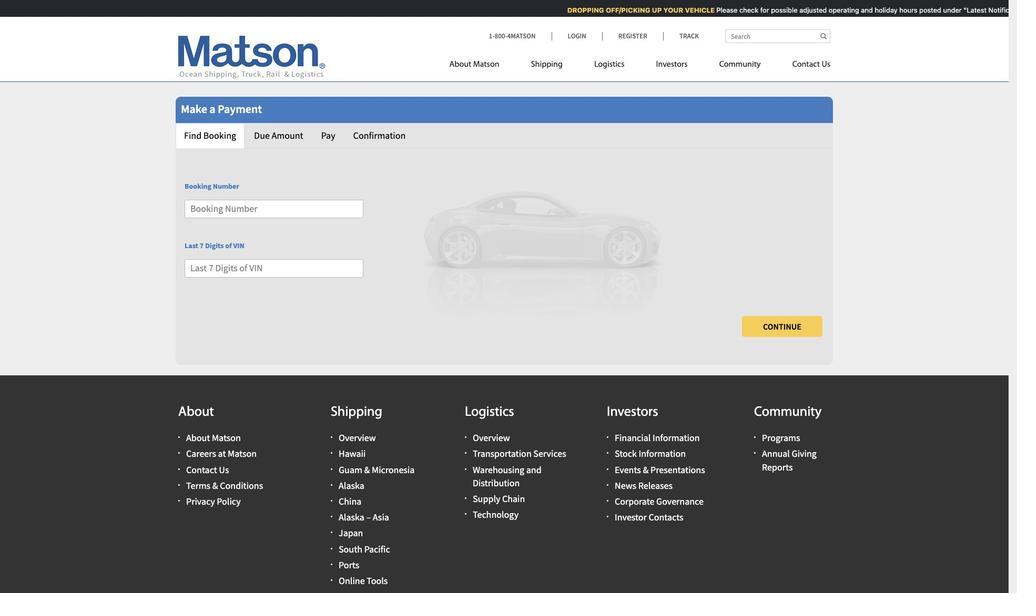 Task type: locate. For each thing, give the bounding box(es) containing it.
1 vertical spatial and
[[527, 464, 542, 476]]

1 alaska from the top
[[339, 480, 365, 492]]

community up programs link at right
[[755, 406, 822, 420]]

0 horizontal spatial contact us link
[[186, 464, 229, 476]]

register
[[619, 32, 648, 41]]

investor contacts link
[[615, 512, 684, 524]]

investors down track link
[[657, 61, 688, 69]]

a
[[210, 102, 216, 116]]

overview link
[[339, 432, 376, 444], [473, 432, 510, 444]]

Search search field
[[726, 29, 831, 43]]

contact us link down careers
[[186, 464, 229, 476]]

overview link for logistics
[[473, 432, 510, 444]]

logistics
[[595, 61, 625, 69], [465, 406, 515, 420]]

1 vertical spatial matson
[[212, 432, 241, 444]]

footer containing about
[[0, 376, 1010, 594]]

0 vertical spatial community
[[720, 61, 761, 69]]

about
[[450, 61, 472, 69], [178, 406, 214, 420], [186, 432, 210, 444]]

0 vertical spatial us
[[822, 61, 831, 69]]

1 vertical spatial shipping
[[331, 406, 383, 420]]

amount
[[272, 129, 304, 142]]

us up terms & conditions link
[[219, 464, 229, 476]]

0 horizontal spatial shipping
[[331, 406, 383, 420]]

digits
[[205, 241, 224, 250]]

news
[[615, 480, 637, 492]]

supply chain link
[[473, 493, 526, 505]]

0 horizontal spatial contact
[[186, 464, 217, 476]]

dropping
[[566, 6, 603, 14]]

guam & micronesia link
[[339, 464, 415, 476]]

corporate governance link
[[615, 496, 704, 508]]

1 overview link from the left
[[339, 432, 376, 444]]

posted
[[918, 6, 941, 14]]

0 vertical spatial logistics
[[595, 61, 625, 69]]

0 vertical spatial about matson link
[[450, 55, 516, 77]]

0 horizontal spatial overview link
[[339, 432, 376, 444]]

investors inside investors link
[[657, 61, 688, 69]]

hawaii
[[339, 448, 366, 460]]

2 overview link from the left
[[473, 432, 510, 444]]

0 horizontal spatial &
[[212, 480, 218, 492]]

shipping
[[531, 61, 563, 69], [331, 406, 383, 420]]

1 horizontal spatial &
[[364, 464, 370, 476]]

& up news releases link
[[643, 464, 649, 476]]

confirmation link
[[345, 123, 414, 148]]

overview up the transportation
[[473, 432, 510, 444]]

community
[[720, 61, 761, 69], [755, 406, 822, 420]]

overview up hawaii link
[[339, 432, 376, 444]]

matson for about matson
[[474, 61, 500, 69]]

logistics down register link
[[595, 61, 625, 69]]

events
[[615, 464, 642, 476]]

2 horizontal spatial &
[[643, 464, 649, 476]]

2 overview from the left
[[473, 432, 510, 444]]

information up stock information link
[[653, 432, 700, 444]]

pay
[[321, 129, 336, 142]]

conditions
[[220, 480, 263, 492]]

matson
[[474, 61, 500, 69], [212, 432, 241, 444], [228, 448, 257, 460]]

1 vertical spatial booking
[[185, 182, 212, 191]]

terms & conditions link
[[186, 480, 263, 492]]

transportation
[[473, 448, 532, 460]]

booking down make a payment at the left top of the page
[[204, 129, 236, 142]]

overview inside 'overview transportation services warehousing and distribution supply chain technology'
[[473, 432, 510, 444]]

& right guam
[[364, 464, 370, 476]]

contact us
[[793, 61, 831, 69]]

1 horizontal spatial and
[[860, 6, 872, 14]]

0 vertical spatial contact
[[793, 61, 821, 69]]

1 vertical spatial alaska
[[339, 512, 365, 524]]

micronesia
[[372, 464, 415, 476]]

None search field
[[726, 29, 831, 43]]

community down the search search field
[[720, 61, 761, 69]]

information up events & presentations link
[[639, 448, 686, 460]]

shipping down 4matson
[[531, 61, 563, 69]]

1 horizontal spatial shipping
[[531, 61, 563, 69]]

vin
[[233, 241, 245, 250]]

and
[[860, 6, 872, 14], [527, 464, 542, 476]]

careers at matson link
[[186, 448, 257, 460]]

& up the privacy policy link
[[212, 480, 218, 492]]

corporate
[[615, 496, 655, 508]]

about matson link for shipping link
[[450, 55, 516, 77]]

1-800-4matson
[[489, 32, 536, 41]]

possible
[[770, 6, 797, 14]]

alaska up 'japan'
[[339, 512, 365, 524]]

contact down careers
[[186, 464, 217, 476]]

about for about
[[178, 406, 214, 420]]

privacy
[[186, 496, 215, 508]]

contact
[[793, 61, 821, 69], [186, 464, 217, 476]]

tools
[[367, 575, 388, 587]]

shipping inside shipping link
[[531, 61, 563, 69]]

0 vertical spatial alaska
[[339, 480, 365, 492]]

shipping up hawaii link
[[331, 406, 383, 420]]

0 vertical spatial shipping
[[531, 61, 563, 69]]

alaska
[[339, 480, 365, 492], [339, 512, 365, 524]]

0 horizontal spatial logistics
[[465, 406, 515, 420]]

due amount
[[254, 129, 304, 142]]

logistics inside logistics link
[[595, 61, 625, 69]]

1 vertical spatial us
[[219, 464, 229, 476]]

south pacific link
[[339, 543, 390, 556]]

overview inside overview hawaii guam & micronesia alaska china alaska – asia japan south pacific ports online tools
[[339, 432, 376, 444]]

annual
[[763, 448, 791, 460]]

about inside top menu navigation
[[450, 61, 472, 69]]

for
[[759, 6, 768, 14]]

us down the search image
[[822, 61, 831, 69]]

about matson link
[[450, 55, 516, 77], [186, 432, 241, 444]]

1 vertical spatial about
[[178, 406, 214, 420]]

of
[[225, 241, 232, 250]]

register link
[[603, 32, 664, 41]]

contact down the search search field
[[793, 61, 821, 69]]

contact us link down the search image
[[777, 55, 831, 77]]

about matson link down 1-
[[450, 55, 516, 77]]

online tools link
[[339, 575, 388, 587]]

1 horizontal spatial about matson link
[[450, 55, 516, 77]]

stock
[[615, 448, 637, 460]]

0 horizontal spatial and
[[527, 464, 542, 476]]

alaska down guam
[[339, 480, 365, 492]]

overview transportation services warehousing and distribution supply chain technology
[[473, 432, 567, 521]]

None submit
[[743, 316, 823, 337]]

services
[[534, 448, 567, 460]]

matson down 1-
[[474, 61, 500, 69]]

1 horizontal spatial logistics
[[595, 61, 625, 69]]

0 vertical spatial contact us link
[[777, 55, 831, 77]]

at
[[218, 448, 226, 460]]

online
[[339, 575, 365, 587]]

search image
[[821, 33, 827, 39]]

make
[[181, 102, 207, 116]]

0 horizontal spatial overview
[[339, 432, 376, 444]]

1 horizontal spatial overview
[[473, 432, 510, 444]]

dropping off/picking up your vehicle please check for possible adjusted operating and holiday hours posted under "latest notificatio
[[566, 6, 1018, 14]]

7
[[200, 241, 204, 250]]

us inside about matson careers at matson contact us terms & conditions privacy policy
[[219, 464, 229, 476]]

reports
[[763, 461, 793, 473]]

and down "transportation services" link
[[527, 464, 542, 476]]

community inside top menu navigation
[[720, 61, 761, 69]]

logistics up the transportation
[[465, 406, 515, 420]]

matson inside about matson link
[[474, 61, 500, 69]]

1 horizontal spatial us
[[822, 61, 831, 69]]

0 vertical spatial investors
[[657, 61, 688, 69]]

guam
[[339, 464, 363, 476]]

about matson link for careers at matson link
[[186, 432, 241, 444]]

booking
[[204, 129, 236, 142], [185, 182, 212, 191]]

overview
[[339, 432, 376, 444], [473, 432, 510, 444]]

community link
[[704, 55, 777, 77]]

investors up financial
[[607, 406, 659, 420]]

about inside about matson careers at matson contact us terms & conditions privacy policy
[[186, 432, 210, 444]]

1 vertical spatial about matson link
[[186, 432, 241, 444]]

last
[[185, 241, 198, 250]]

ports
[[339, 559, 360, 571]]

pacific
[[365, 543, 390, 556]]

pay link
[[313, 123, 344, 148]]

1 horizontal spatial contact
[[793, 61, 821, 69]]

and left holiday
[[860, 6, 872, 14]]

0 horizontal spatial us
[[219, 464, 229, 476]]

matson up at
[[212, 432, 241, 444]]

"latest
[[963, 6, 986, 14]]

terms
[[186, 480, 211, 492]]

logistics link
[[579, 55, 641, 77]]

off/picking
[[605, 6, 649, 14]]

alaska – asia link
[[339, 512, 389, 524]]

1 overview from the left
[[339, 432, 376, 444]]

overview link up hawaii link
[[339, 432, 376, 444]]

operating
[[828, 6, 858, 14]]

1 vertical spatial contact us link
[[186, 464, 229, 476]]

distribution
[[473, 477, 520, 489]]

0 vertical spatial information
[[653, 432, 700, 444]]

0 vertical spatial about
[[450, 61, 472, 69]]

1 horizontal spatial overview link
[[473, 432, 510, 444]]

–
[[367, 512, 371, 524]]

payment
[[218, 102, 262, 116]]

0 horizontal spatial about matson link
[[186, 432, 241, 444]]

booking number
[[185, 182, 239, 191]]

footer
[[0, 376, 1010, 594]]

about matson link up careers at matson link
[[186, 432, 241, 444]]

booking left number
[[185, 182, 212, 191]]

overview link up the transportation
[[473, 432, 510, 444]]

0 vertical spatial matson
[[474, 61, 500, 69]]

2 vertical spatial about
[[186, 432, 210, 444]]

due amount link
[[246, 123, 312, 148]]

1 vertical spatial contact
[[186, 464, 217, 476]]

matson right at
[[228, 448, 257, 460]]



Task type: describe. For each thing, give the bounding box(es) containing it.
china
[[339, 496, 362, 508]]

holiday
[[874, 6, 897, 14]]

governance
[[657, 496, 704, 508]]

careers
[[186, 448, 216, 460]]

adjusted
[[798, 6, 826, 14]]

programs link
[[763, 432, 801, 444]]

last 7 digits of vin
[[185, 241, 245, 250]]

investors link
[[641, 55, 704, 77]]

& inside about matson careers at matson contact us terms & conditions privacy policy
[[212, 480, 218, 492]]

find booking
[[184, 129, 236, 142]]

alaska link
[[339, 480, 365, 492]]

1 vertical spatial information
[[639, 448, 686, 460]]

your
[[662, 6, 682, 14]]

investor
[[615, 512, 647, 524]]

800-
[[495, 32, 508, 41]]

programs
[[763, 432, 801, 444]]

& inside overview hawaii guam & micronesia alaska china alaska – asia japan south pacific ports online tools
[[364, 464, 370, 476]]

up
[[651, 6, 661, 14]]

find
[[184, 129, 202, 142]]

policy
[[217, 496, 241, 508]]

track link
[[664, 32, 700, 41]]

releases
[[639, 480, 673, 492]]

blue matson logo with ocean, shipping, truck, rail and logistics written beneath it. image
[[178, 36, 326, 79]]

news releases link
[[615, 480, 673, 492]]

top menu navigation
[[450, 55, 831, 77]]

Booking Number text field
[[185, 200, 364, 218]]

1-800-4matson link
[[489, 32, 552, 41]]

financial
[[615, 432, 651, 444]]

technology link
[[473, 509, 519, 521]]

under
[[942, 6, 961, 14]]

us inside top menu navigation
[[822, 61, 831, 69]]

about for about matson careers at matson contact us terms & conditions privacy policy
[[186, 432, 210, 444]]

1 vertical spatial investors
[[607, 406, 659, 420]]

login link
[[552, 32, 603, 41]]

contacts
[[649, 512, 684, 524]]

1 horizontal spatial contact us link
[[777, 55, 831, 77]]

overview for transportation
[[473, 432, 510, 444]]

ports link
[[339, 559, 360, 571]]

1-
[[489, 32, 495, 41]]

japan
[[339, 528, 363, 540]]

notificatio
[[988, 6, 1018, 14]]

chain
[[503, 493, 526, 505]]

find booking link
[[176, 123, 245, 148]]

vehicle
[[684, 6, 714, 14]]

matson for about matson careers at matson contact us terms & conditions privacy policy
[[212, 432, 241, 444]]

programs annual giving reports
[[763, 432, 817, 473]]

about for about matson
[[450, 61, 472, 69]]

about matson
[[450, 61, 500, 69]]

presentations
[[651, 464, 706, 476]]

confirmation
[[354, 129, 406, 142]]

asia
[[373, 512, 389, 524]]

overview for hawaii
[[339, 432, 376, 444]]

contact inside top menu navigation
[[793, 61, 821, 69]]

overview link for shipping
[[339, 432, 376, 444]]

0 vertical spatial booking
[[204, 129, 236, 142]]

hours
[[899, 6, 917, 14]]

make a payment
[[181, 102, 262, 116]]

financial information stock information events & presentations news releases corporate governance investor contacts
[[615, 432, 706, 524]]

japan link
[[339, 528, 363, 540]]

supply
[[473, 493, 501, 505]]

please
[[715, 6, 736, 14]]

stock information link
[[615, 448, 686, 460]]

1 vertical spatial logistics
[[465, 406, 515, 420]]

warehousing and distribution link
[[473, 464, 542, 489]]

2 alaska from the top
[[339, 512, 365, 524]]

hawaii link
[[339, 448, 366, 460]]

and inside 'overview transportation services warehousing and distribution supply chain technology'
[[527, 464, 542, 476]]

& inside financial information stock information events & presentations news releases corporate governance investor contacts
[[643, 464, 649, 476]]

Last 7 Digits of VIN text field
[[185, 259, 364, 278]]

overview hawaii guam & micronesia alaska china alaska – asia japan south pacific ports online tools
[[339, 432, 415, 587]]

due
[[254, 129, 270, 142]]

2 vertical spatial matson
[[228, 448, 257, 460]]

south
[[339, 543, 363, 556]]

1 vertical spatial community
[[755, 406, 822, 420]]

technology
[[473, 509, 519, 521]]

financial information link
[[615, 432, 700, 444]]

contact inside about matson careers at matson contact us terms & conditions privacy policy
[[186, 464, 217, 476]]

events & presentations link
[[615, 464, 706, 476]]

check
[[738, 6, 757, 14]]

about matson careers at matson contact us terms & conditions privacy policy
[[186, 432, 263, 508]]

4matson
[[508, 32, 536, 41]]

privacy policy link
[[186, 496, 241, 508]]

0 vertical spatial and
[[860, 6, 872, 14]]

annual giving reports link
[[763, 448, 817, 473]]



Task type: vqa. For each thing, say whether or not it's contained in the screenshot.
our to the left
no



